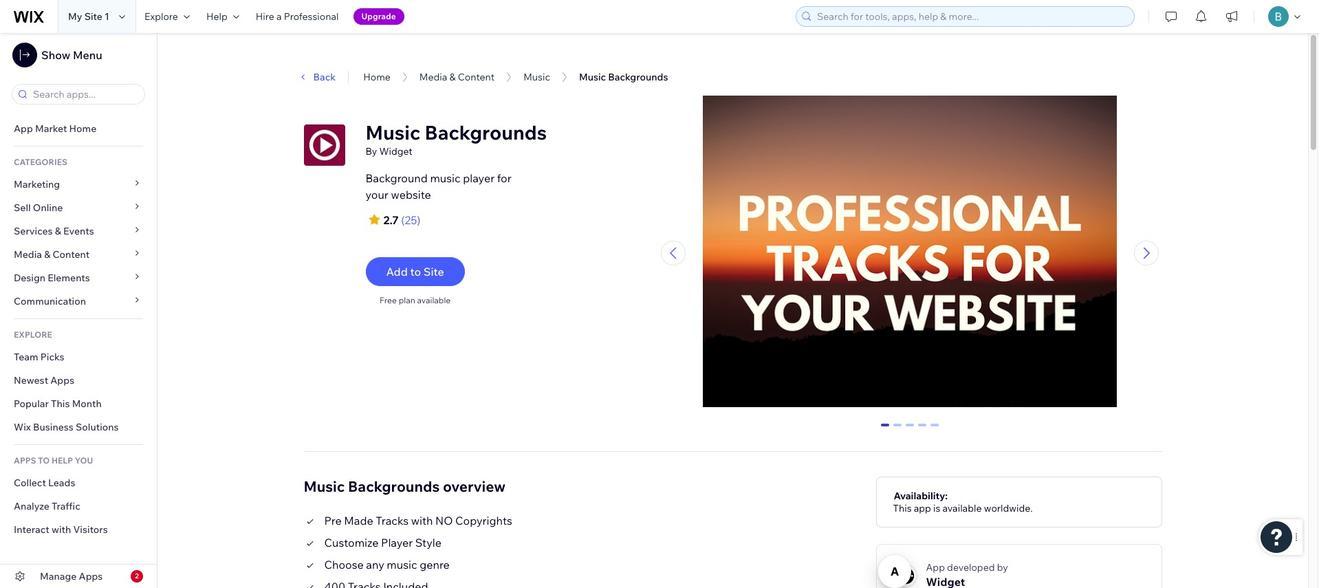 Task type: describe. For each thing, give the bounding box(es) containing it.
back button
[[297, 71, 336, 83]]

app market home link
[[0, 117, 157, 140]]

3
[[920, 424, 926, 436]]

music backgrounds logo image
[[304, 125, 345, 166]]

collect leads link
[[0, 471, 157, 495]]

developed
[[948, 561, 995, 574]]

my site 1
[[68, 10, 109, 23]]

media & content inside sidebar element
[[14, 248, 90, 261]]

2 inside sidebar element
[[135, 572, 139, 581]]

widget
[[379, 145, 413, 158]]

& for services & events link
[[55, 225, 61, 237]]

music backgrounds overview
[[304, 477, 506, 495]]

online
[[33, 202, 63, 214]]

visitors
[[73, 524, 108, 536]]

hire
[[256, 10, 274, 23]]

app market home
[[14, 122, 97, 135]]

customize player style
[[324, 536, 442, 550]]

by
[[998, 561, 1009, 574]]

plan
[[399, 295, 415, 306]]

0 horizontal spatial music
[[387, 558, 417, 572]]

traffic
[[52, 500, 80, 513]]

app for app developed by
[[927, 561, 945, 574]]

wix business solutions
[[14, 421, 119, 434]]

apps to help you
[[14, 456, 93, 466]]

marketing
[[14, 178, 60, 191]]

team picks link
[[0, 345, 157, 369]]

team
[[14, 351, 38, 363]]

categories
[[14, 157, 67, 167]]

to
[[38, 456, 50, 466]]

apps for newest apps
[[50, 374, 74, 387]]

backgrounds for music backgrounds
[[609, 71, 668, 83]]

interact
[[14, 524, 49, 536]]

1 vertical spatial 1
[[895, 424, 901, 436]]

0
[[883, 424, 889, 436]]

wix
[[14, 421, 31, 434]]

to
[[410, 265, 421, 279]]

free
[[380, 295, 397, 306]]

2.7
[[384, 213, 399, 227]]

Search apps... field
[[29, 85, 140, 104]]

player
[[381, 536, 413, 550]]

business
[[33, 421, 74, 434]]

help button
[[198, 0, 248, 33]]

help
[[206, 10, 228, 23]]

wix business solutions link
[[0, 416, 157, 439]]

manage
[[40, 570, 77, 583]]

home inside app market home link
[[69, 122, 97, 135]]

analyze traffic
[[14, 500, 80, 513]]

worldwide.
[[985, 502, 1033, 514]]

available inside the availability: this app is available worldwide.
[[943, 502, 982, 514]]

2 horizontal spatial &
[[450, 71, 456, 83]]

website
[[391, 188, 431, 202]]

hire a professional
[[256, 10, 339, 23]]

2.7 ( 25 )
[[384, 213, 421, 227]]

marketing link
[[0, 173, 157, 196]]

design elements link
[[0, 266, 157, 290]]

music for music backgrounds overview
[[304, 477, 345, 495]]

upgrade
[[362, 11, 396, 21]]

popular
[[14, 398, 49, 410]]

events
[[63, 225, 94, 237]]

0 horizontal spatial media & content link
[[0, 243, 157, 266]]

Search for tools, apps, help & more... field
[[813, 7, 1131, 26]]

apps
[[14, 456, 36, 466]]

is
[[934, 502, 941, 514]]

0 vertical spatial 1
[[105, 10, 109, 23]]

analyze
[[14, 500, 50, 513]]

interact with visitors
[[14, 524, 108, 536]]

backgrounds for music backgrounds by widget
[[425, 120, 547, 145]]

services
[[14, 225, 53, 237]]

no
[[436, 514, 453, 528]]

4
[[933, 424, 938, 436]]

genre
[[420, 558, 450, 572]]

team picks
[[14, 351, 64, 363]]

style
[[416, 536, 442, 550]]

app
[[914, 502, 932, 514]]

newest apps
[[14, 374, 74, 387]]

0 vertical spatial site
[[84, 10, 102, 23]]

services & events
[[14, 225, 94, 237]]

sell
[[14, 202, 31, 214]]

background
[[366, 171, 428, 185]]

a
[[277, 10, 282, 23]]

0 1 2 3 4
[[883, 424, 938, 436]]

music backgrounds by widget
[[366, 120, 547, 158]]

analyze traffic link
[[0, 495, 157, 518]]

for
[[497, 171, 512, 185]]

show menu
[[41, 48, 102, 62]]



Task type: vqa. For each thing, say whether or not it's contained in the screenshot.
Marketing & Seo dropdown button
no



Task type: locate. For each thing, give the bounding box(es) containing it.
1 vertical spatial media & content link
[[0, 243, 157, 266]]

backgrounds inside music backgrounds button
[[609, 71, 668, 83]]

1 vertical spatial content
[[53, 248, 90, 261]]

any
[[366, 558, 385, 572]]

1 right my
[[105, 10, 109, 23]]

overview
[[443, 477, 506, 495]]

music for music
[[524, 71, 550, 83]]

content
[[458, 71, 495, 83], [53, 248, 90, 261]]

this inside sidebar element
[[51, 398, 70, 410]]

2 vertical spatial backgrounds
[[348, 477, 440, 495]]

& up design elements
[[44, 248, 51, 261]]

this inside the availability: this app is available worldwide.
[[894, 502, 912, 514]]

1 vertical spatial media & content
[[14, 248, 90, 261]]

& up music backgrounds by widget
[[450, 71, 456, 83]]

music backgrounds preview 0 image
[[704, 96, 1118, 414]]

media up design
[[14, 248, 42, 261]]

music inside music backgrounds by widget
[[366, 120, 421, 145]]

1 vertical spatial &
[[55, 225, 61, 237]]

1 horizontal spatial media & content
[[420, 71, 495, 83]]

customize
[[324, 536, 379, 550]]

back
[[313, 71, 336, 83]]

app developed by
[[927, 561, 1009, 574]]

availability:
[[894, 490, 948, 502]]

music inside button
[[579, 71, 606, 83]]

2 vertical spatial &
[[44, 248, 51, 261]]

media & content up design elements
[[14, 248, 90, 261]]

music inside background music player for your website
[[430, 171, 461, 185]]

player
[[463, 171, 495, 185]]

1 vertical spatial media
[[14, 248, 42, 261]]

media & content link
[[420, 71, 495, 83], [0, 243, 157, 266]]

services & events link
[[0, 220, 157, 243]]

made
[[344, 514, 373, 528]]

app right developed by widget icon
[[927, 561, 945, 574]]

media right home link
[[420, 71, 448, 83]]

0 horizontal spatial 2
[[135, 572, 139, 581]]

solutions
[[76, 421, 119, 434]]

1 vertical spatial app
[[927, 561, 945, 574]]

2 left 3
[[908, 424, 913, 436]]

pre
[[324, 514, 342, 528]]

1 horizontal spatial 1
[[895, 424, 901, 436]]

availability: this app is available worldwide.
[[894, 490, 1033, 514]]

design
[[14, 272, 45, 284]]

show
[[41, 48, 70, 62]]

available right "is"
[[943, 502, 982, 514]]

add
[[386, 265, 408, 279]]

1 vertical spatial music
[[387, 558, 417, 572]]

leads
[[48, 477, 75, 489]]

music link
[[524, 71, 550, 83]]

media inside sidebar element
[[14, 248, 42, 261]]

0 vertical spatial media
[[420, 71, 448, 83]]

choose
[[324, 558, 364, 572]]

1 vertical spatial apps
[[79, 570, 103, 583]]

you
[[75, 456, 93, 466]]

music down player
[[387, 558, 417, 572]]

0 horizontal spatial site
[[84, 10, 102, 23]]

1 horizontal spatial site
[[424, 265, 444, 279]]

0 vertical spatial app
[[14, 122, 33, 135]]

backgrounds
[[609, 71, 668, 83], [425, 120, 547, 145], [348, 477, 440, 495]]

2 right manage apps
[[135, 572, 139, 581]]

this for availability:
[[894, 502, 912, 514]]

0 horizontal spatial with
[[52, 524, 71, 536]]

& for media & content link to the left
[[44, 248, 51, 261]]

0 horizontal spatial app
[[14, 122, 33, 135]]

with inside 'link'
[[52, 524, 71, 536]]

site right 'to' at the top left of page
[[424, 265, 444, 279]]

0 horizontal spatial content
[[53, 248, 90, 261]]

market
[[35, 122, 67, 135]]

interact with visitors link
[[0, 518, 157, 542]]

0 horizontal spatial &
[[44, 248, 51, 261]]

& left events
[[55, 225, 61, 237]]

apps up popular this month
[[50, 374, 74, 387]]

menu
[[73, 48, 102, 62]]

picks
[[40, 351, 64, 363]]

0 horizontal spatial media
[[14, 248, 42, 261]]

0 horizontal spatial available
[[417, 295, 451, 306]]

choose any music genre
[[324, 558, 450, 572]]

1 horizontal spatial content
[[458, 71, 495, 83]]

newest
[[14, 374, 48, 387]]

0 vertical spatial available
[[417, 295, 451, 306]]

site inside button
[[424, 265, 444, 279]]

by
[[366, 145, 377, 158]]

0 vertical spatial 2
[[908, 424, 913, 436]]

app inside sidebar element
[[14, 122, 33, 135]]

music
[[430, 171, 461, 185], [387, 558, 417, 572]]

media & content link up music backgrounds by widget
[[420, 71, 495, 83]]

1 vertical spatial backgrounds
[[425, 120, 547, 145]]

sell online
[[14, 202, 63, 214]]

month
[[72, 398, 102, 410]]

1 vertical spatial 2
[[135, 572, 139, 581]]

collect
[[14, 477, 46, 489]]

music
[[524, 71, 550, 83], [579, 71, 606, 83], [366, 120, 421, 145], [304, 477, 345, 495]]

collect leads
[[14, 477, 75, 489]]

backgrounds inside music backgrounds by widget
[[425, 120, 547, 145]]

this left app
[[894, 502, 912, 514]]

0 vertical spatial this
[[51, 398, 70, 410]]

0 horizontal spatial home
[[69, 122, 97, 135]]

media & content
[[420, 71, 495, 83], [14, 248, 90, 261]]

1 horizontal spatial app
[[927, 561, 945, 574]]

0 vertical spatial music
[[430, 171, 461, 185]]

this
[[51, 398, 70, 410], [894, 502, 912, 514]]

available
[[417, 295, 451, 306], [943, 502, 982, 514]]

media
[[420, 71, 448, 83], [14, 248, 42, 261]]

music for music backgrounds
[[579, 71, 606, 83]]

developed by widget image
[[894, 563, 918, 588]]

newest apps link
[[0, 369, 157, 392]]

app left market
[[14, 122, 33, 135]]

music left the player
[[430, 171, 461, 185]]

with down traffic
[[52, 524, 71, 536]]

explore
[[144, 10, 178, 23]]

1 horizontal spatial with
[[411, 514, 433, 528]]

1 horizontal spatial apps
[[79, 570, 103, 583]]

0 vertical spatial backgrounds
[[609, 71, 668, 83]]

)
[[417, 213, 421, 227]]

app
[[14, 122, 33, 135], [927, 561, 945, 574]]

home right market
[[69, 122, 97, 135]]

0 vertical spatial &
[[450, 71, 456, 83]]

sidebar element
[[0, 33, 158, 588]]

tracks
[[376, 514, 409, 528]]

2
[[908, 424, 913, 436], [135, 572, 139, 581]]

0 horizontal spatial 1
[[105, 10, 109, 23]]

media & content link down events
[[0, 243, 157, 266]]

site right my
[[84, 10, 102, 23]]

free plan available
[[380, 295, 451, 306]]

1 horizontal spatial available
[[943, 502, 982, 514]]

this up wix business solutions
[[51, 398, 70, 410]]

1 horizontal spatial this
[[894, 502, 912, 514]]

my
[[68, 10, 82, 23]]

communication
[[14, 295, 88, 308]]

0 vertical spatial media & content link
[[420, 71, 495, 83]]

0 vertical spatial content
[[458, 71, 495, 83]]

popular this month
[[14, 398, 102, 410]]

this for popular
[[51, 398, 70, 410]]

1 vertical spatial available
[[943, 502, 982, 514]]

music for music backgrounds by widget
[[366, 120, 421, 145]]

0 vertical spatial home
[[363, 71, 391, 83]]

1 vertical spatial home
[[69, 122, 97, 135]]

0 vertical spatial media & content
[[420, 71, 495, 83]]

1 vertical spatial this
[[894, 502, 912, 514]]

0 horizontal spatial this
[[51, 398, 70, 410]]

upgrade button
[[353, 8, 404, 25]]

1 vertical spatial site
[[424, 265, 444, 279]]

25
[[405, 213, 417, 227]]

1 horizontal spatial &
[[55, 225, 61, 237]]

design elements
[[14, 272, 90, 284]]

apps for manage apps
[[79, 570, 103, 583]]

communication link
[[0, 290, 157, 313]]

(
[[401, 213, 405, 227]]

with left the no
[[411, 514, 433, 528]]

0 horizontal spatial media & content
[[14, 248, 90, 261]]

backgrounds for music backgrounds overview
[[348, 477, 440, 495]]

available right plan
[[417, 295, 451, 306]]

1 horizontal spatial 2
[[908, 424, 913, 436]]

add to site button
[[366, 257, 465, 286]]

home right the back in the top left of the page
[[363, 71, 391, 83]]

popular this month link
[[0, 392, 157, 416]]

music backgrounds button
[[572, 67, 675, 87]]

content up elements in the top left of the page
[[53, 248, 90, 261]]

help
[[52, 456, 73, 466]]

content left music "link" on the top of page
[[458, 71, 495, 83]]

home
[[363, 71, 391, 83], [69, 122, 97, 135]]

media & content up music backgrounds by widget
[[420, 71, 495, 83]]

explore
[[14, 330, 52, 340]]

1 right "0"
[[895, 424, 901, 436]]

apps right manage
[[79, 570, 103, 583]]

0 horizontal spatial apps
[[50, 374, 74, 387]]

1 horizontal spatial media & content link
[[420, 71, 495, 83]]

app for app market home
[[14, 122, 33, 135]]

1 horizontal spatial music
[[430, 171, 461, 185]]

1 horizontal spatial home
[[363, 71, 391, 83]]

1 horizontal spatial media
[[420, 71, 448, 83]]

site
[[84, 10, 102, 23], [424, 265, 444, 279]]

content inside sidebar element
[[53, 248, 90, 261]]

0 vertical spatial apps
[[50, 374, 74, 387]]

elements
[[48, 272, 90, 284]]

sell online link
[[0, 196, 157, 220]]

copyrights
[[456, 514, 513, 528]]

with
[[411, 514, 433, 528], [52, 524, 71, 536]]

hire a professional link
[[248, 0, 347, 33]]



